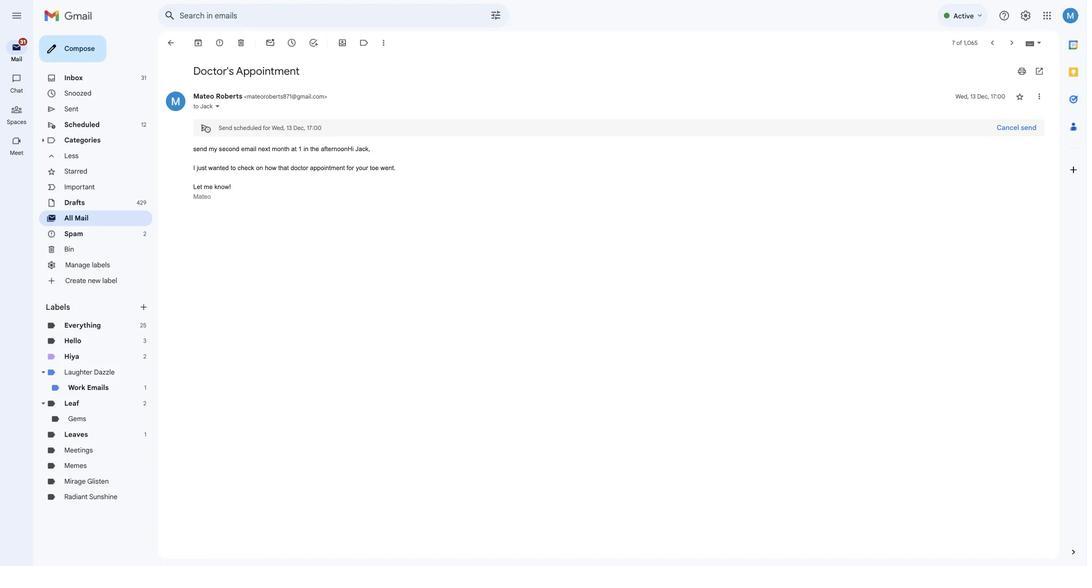 Task type: vqa. For each thing, say whether or not it's contained in the screenshot.
12
yes



Task type: locate. For each thing, give the bounding box(es) containing it.
3 2 from the top
[[159, 445, 163, 453]]

how
[[294, 183, 307, 191]]

labels heading
[[51, 336, 154, 347]]

month
[[302, 162, 322, 169]]

0 horizontal spatial 31
[[22, 43, 28, 50]]

wed, left d
[[1062, 103, 1077, 111]]

heading up spaces
[[0, 96, 37, 105]]

wed, left 'dec,'
[[302, 138, 317, 146]]

1 horizontal spatial wed,
[[1062, 103, 1077, 111]]

429
[[152, 221, 163, 229]]

0 horizontal spatial to
[[215, 114, 221, 122]]

everything
[[72, 357, 112, 367]]

2
[[159, 256, 163, 264], [159, 393, 163, 401], [159, 445, 163, 453]]

mateo
[[215, 103, 238, 112]]

1 vertical spatial to
[[256, 183, 262, 191]]

mateo roberts
[[215, 103, 269, 112]]

0 vertical spatial 13
[[1078, 103, 1084, 111]]

to left check
[[256, 183, 262, 191]]

mail down 31 link
[[12, 62, 25, 70]]

to
[[215, 114, 221, 122], [256, 183, 262, 191]]

important
[[72, 203, 105, 213]]

compose button
[[43, 39, 118, 69]]

1 vertical spatial 31
[[157, 83, 163, 91]]

appointment
[[344, 183, 383, 191]]

spaces
[[8, 131, 29, 139]]

1 vertical spatial 2
[[159, 393, 163, 401]]

move to inbox image
[[375, 42, 386, 53]]

0 vertical spatial wed,
[[1062, 103, 1077, 111]]

1 vertical spatial for
[[385, 183, 393, 191]]

inbox link
[[72, 82, 92, 91]]

in
[[337, 162, 343, 169]]

categories
[[72, 151, 112, 161]]

create new label link
[[73, 308, 130, 317]]

wed, 13 d
[[1062, 103, 1087, 111]]

second
[[243, 162, 266, 169]]

2 for hiya
[[159, 393, 163, 401]]

1 for leaves
[[160, 479, 163, 487]]

add to tasks image
[[343, 42, 353, 53]]

to left 'jack'
[[215, 114, 221, 122]]

0 vertical spatial for
[[292, 138, 301, 146]]

2 for leaf
[[159, 445, 163, 453]]

1 vertical spatial heading
[[0, 166, 37, 175]]

heading down spaces 'heading'
[[0, 166, 37, 175]]

0 horizontal spatial for
[[292, 138, 301, 146]]

1 vertical spatial mail
[[83, 238, 98, 247]]

1 vertical spatial wed,
[[302, 138, 317, 146]]

jack,
[[395, 162, 411, 169]]

mail inside mail heading
[[12, 62, 25, 70]]

31
[[22, 43, 28, 50], [157, 83, 163, 91]]

leaves
[[72, 479, 98, 488]]

work emails
[[76, 427, 121, 436]]

0 horizontal spatial wed,
[[302, 138, 317, 146]]

less button
[[43, 165, 169, 182]]

0 vertical spatial 2
[[159, 256, 163, 264]]

2 2 from the top
[[159, 393, 163, 401]]

0 vertical spatial to
[[215, 114, 221, 122]]

drafts link
[[72, 221, 94, 230]]

show details image
[[238, 115, 245, 121]]

spam
[[72, 255, 92, 265]]

your
[[395, 183, 409, 191]]

my
[[232, 162, 241, 169]]

1
[[331, 162, 335, 169], [160, 427, 163, 435], [160, 479, 163, 487]]

0 horizontal spatial 13
[[318, 138, 324, 146]]

doctor's
[[215, 72, 260, 86]]

13 left d
[[1078, 103, 1084, 111]]

just
[[219, 183, 230, 191]]

1 horizontal spatial 31
[[157, 83, 163, 91]]

0 vertical spatial 1
[[331, 162, 335, 169]]

7 of 1,065
[[1058, 44, 1086, 52]]

heading
[[0, 96, 37, 105], [0, 166, 37, 175]]

0 vertical spatial 31
[[22, 43, 28, 50]]

31 up mail heading
[[22, 43, 28, 50]]

back to all mail image
[[184, 42, 195, 53]]

0 horizontal spatial mail
[[12, 62, 25, 70]]

mail
[[12, 62, 25, 70], [83, 238, 98, 247]]

all
[[72, 238, 81, 247]]

snoozed
[[72, 99, 102, 109]]

sent
[[72, 117, 87, 126]]

31 up 12
[[157, 83, 163, 91]]

categories link
[[72, 151, 112, 161]]

31 inside 31 link
[[22, 43, 28, 50]]

17:00
[[341, 138, 357, 146]]

0 vertical spatial heading
[[0, 96, 37, 105]]

3
[[159, 375, 163, 383]]

1 horizontal spatial to
[[256, 183, 262, 191]]

mail right all
[[83, 238, 98, 247]]

1 2 from the top
[[159, 256, 163, 264]]

labels
[[51, 336, 78, 347]]

hiya
[[72, 392, 88, 401]]

inbox
[[72, 82, 92, 91]]

doctor's appointment
[[215, 72, 333, 86]]

13
[[1078, 103, 1084, 111], [318, 138, 324, 146]]

on
[[284, 183, 292, 191]]

starred
[[72, 186, 97, 195]]

delete image
[[262, 42, 273, 53]]

2 vertical spatial 2
[[159, 445, 163, 453]]

that
[[309, 183, 321, 191]]

for left your
[[385, 183, 393, 191]]

1 vertical spatial 1
[[160, 427, 163, 435]]

dazzle
[[105, 409, 128, 419]]

send
[[243, 138, 258, 146]]

search in emails image
[[179, 8, 198, 27]]

1 horizontal spatial 13
[[1078, 103, 1084, 111]]

2 for spam
[[159, 256, 163, 264]]

0 vertical spatial mail
[[12, 62, 25, 70]]

for right "scheduled"
[[292, 138, 301, 146]]

13 left 'dec,'
[[318, 138, 324, 146]]

2 vertical spatial 1
[[160, 479, 163, 487]]

snooze image
[[319, 42, 330, 53]]

1 vertical spatial 13
[[318, 138, 324, 146]]

send
[[215, 162, 230, 169]]

for
[[292, 138, 301, 146], [385, 183, 393, 191]]



Task type: describe. For each thing, give the bounding box(es) containing it.
meetings
[[72, 496, 103, 505]]

gems link
[[76, 461, 96, 471]]

toe
[[411, 183, 421, 191]]

important link
[[72, 203, 105, 213]]

report spam image
[[239, 42, 249, 53]]

1 horizontal spatial mail
[[83, 238, 98, 247]]

scheduled
[[260, 138, 291, 146]]

1 heading from the top
[[0, 96, 37, 105]]

archive image
[[215, 42, 226, 53]]

create
[[73, 308, 96, 317]]

hello
[[72, 375, 90, 384]]

scheduled link
[[72, 134, 111, 143]]

mail heading
[[0, 62, 37, 70]]

laughter dazzle
[[72, 409, 128, 419]]

d
[[1086, 103, 1087, 111]]

7
[[1058, 44, 1061, 52]]

laughter
[[72, 409, 103, 419]]

25
[[156, 358, 163, 366]]

drafts
[[72, 221, 94, 230]]

wanted
[[232, 183, 254, 191]]

Search in emails search field
[[176, 4, 566, 30]]

spaces heading
[[0, 131, 37, 140]]

leaves link
[[72, 479, 98, 488]]

roberts
[[240, 103, 269, 112]]

everything link
[[72, 357, 112, 367]]

gmail image
[[49, 6, 108, 28]]

leaf
[[72, 444, 88, 453]]

to jack
[[215, 114, 236, 122]]

all mail
[[72, 238, 98, 247]]

main menu image
[[12, 11, 25, 24]]

less
[[72, 169, 87, 178]]

send my second email next month at 1 in the afternoonhi jack,
[[215, 162, 411, 169]]

gems
[[76, 461, 96, 471]]

new
[[98, 308, 112, 317]]

next
[[287, 162, 300, 169]]

leaf link
[[72, 444, 88, 453]]

create new label
[[73, 308, 130, 317]]

1 for work emails
[[160, 427, 163, 435]]

work
[[76, 427, 95, 436]]

check
[[264, 183, 282, 191]]

starred link
[[72, 186, 97, 195]]

i
[[215, 183, 217, 191]]

sent link
[[72, 117, 87, 126]]

12
[[157, 135, 163, 143]]

Search in emails text field
[[199, 12, 514, 23]]

mail navigation
[[0, 35, 38, 567]]

bin link
[[72, 273, 82, 282]]

appointment
[[262, 72, 333, 86]]

laughter dazzle link
[[72, 409, 128, 419]]

wed, inside 'wed, 13 d' cell
[[1062, 103, 1077, 111]]

1 horizontal spatial for
[[385, 183, 393, 191]]

work emails link
[[76, 427, 121, 436]]

spam link
[[72, 255, 92, 265]]

jack
[[222, 114, 236, 122]]

bin
[[72, 273, 82, 282]]

meetings link
[[72, 496, 103, 505]]

2 heading from the top
[[0, 166, 37, 175]]

at
[[324, 162, 329, 169]]

of
[[1063, 44, 1069, 52]]

emails
[[97, 427, 121, 436]]

compose
[[72, 49, 105, 59]]

send scheduled for wed, 13 dec, 17:00
[[243, 138, 357, 146]]

31 link
[[7, 41, 31, 61]]

wed, 13 d cell
[[1062, 102, 1087, 113]]

hello link
[[72, 375, 90, 384]]

went.
[[423, 183, 440, 191]]

doctor
[[323, 183, 342, 191]]

label
[[114, 308, 130, 317]]

all mail link
[[72, 238, 98, 247]]

snoozed link
[[72, 99, 102, 109]]

1,065
[[1071, 44, 1086, 52]]

dec,
[[326, 138, 339, 146]]

the
[[345, 162, 355, 169]]

afternoonhi
[[356, 162, 393, 169]]

scheduled
[[72, 134, 111, 143]]

i just wanted to check on how that doctor appointment for your toe went.
[[215, 183, 442, 191]]

13 inside 'wed, 13 d' cell
[[1078, 103, 1084, 111]]

email
[[268, 162, 285, 169]]

hiya link
[[72, 392, 88, 401]]



